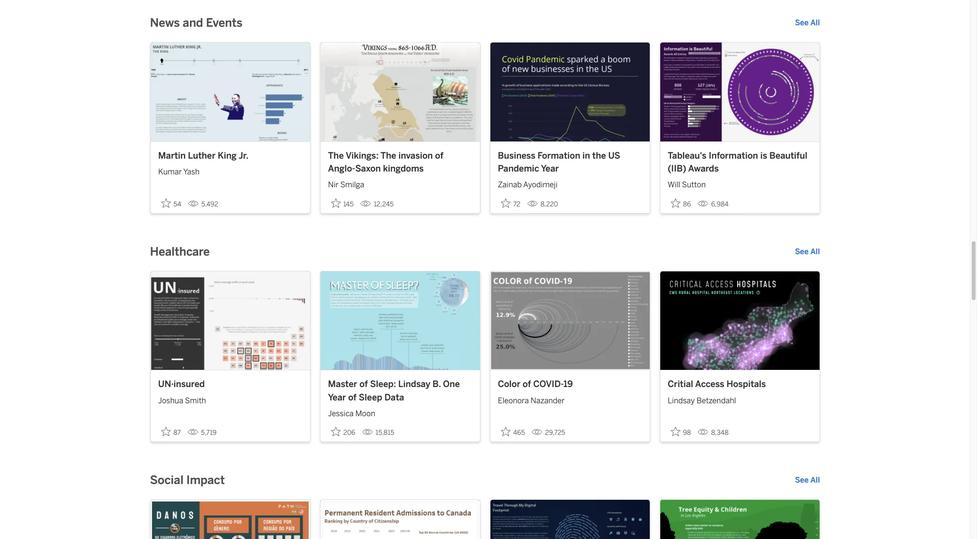 Task type: describe. For each thing, give the bounding box(es) containing it.
year for master
[[328, 393, 346, 403]]

2 see all from the top
[[795, 247, 820, 256]]

un·insured
[[158, 380, 205, 390]]

un·insured link
[[158, 379, 302, 392]]

zainab
[[498, 181, 522, 190]]

465
[[513, 429, 525, 437]]

add favorite button for tableau's information is beautiful (iib) awards
[[668, 196, 694, 211]]

2 see all link from the top
[[795, 246, 820, 258]]

tableau's information is beautiful (iib) awards link
[[668, 150, 812, 176]]

beautiful
[[769, 151, 807, 161]]

add favorite button for critial access hospitals
[[668, 424, 694, 440]]

business formation in the us pandemic year
[[498, 151, 620, 174]]

b.
[[433, 380, 441, 390]]

awards
[[688, 164, 719, 174]]

master of sleep: lindsay b. one year of sleep data link
[[328, 379, 472, 405]]

‫nir smilga‬‎ link
[[328, 176, 472, 191]]

see all link for impact
[[795, 475, 820, 487]]

8,348 views element
[[694, 425, 732, 441]]

5,719 views element
[[184, 425, 220, 441]]

29,725
[[545, 429, 565, 437]]

anglo-
[[328, 164, 355, 174]]

tableau's
[[668, 151, 707, 161]]

206
[[343, 429, 355, 437]]

healthcare
[[150, 245, 210, 259]]

19
[[564, 380, 573, 390]]

will
[[668, 181, 680, 190]]

workbook thumbnail image for master of sleep: lindsay b. one year of sleep data
[[320, 272, 480, 370]]

8,220 views element
[[523, 196, 562, 212]]

sleep:
[[370, 380, 396, 390]]

all for impact
[[810, 476, 820, 485]]

critial
[[668, 380, 693, 390]]

lindsay inside master of sleep: lindsay b. one year of sleep data
[[398, 380, 430, 390]]

‫nir
[[328, 181, 339, 190]]

of inside "link"
[[523, 380, 531, 390]]

martin luther king jr.
[[158, 151, 248, 161]]

covid-
[[533, 380, 564, 390]]

workbook thumbnail image for tableau's information is beautiful (iib) awards
[[660, 43, 819, 141]]

‫nir smilga‬‎
[[328, 181, 364, 190]]

Add Favorite button
[[328, 196, 357, 211]]

jessica moon link
[[328, 405, 472, 420]]

kumar yash link
[[158, 163, 302, 178]]

us
[[608, 151, 620, 161]]

news
[[150, 16, 180, 30]]

smith
[[185, 396, 206, 406]]

8,220
[[541, 200, 558, 208]]

2 all from the top
[[810, 247, 820, 256]]

events
[[206, 16, 242, 30]]

eleonora
[[498, 396, 529, 406]]

workbook thumbnail image for un·insured
[[150, 272, 310, 370]]

see all for impact
[[795, 476, 820, 485]]

5,492 views element
[[184, 196, 222, 212]]

workbook thumbnail image for martin luther king jr.
[[150, 43, 310, 141]]

yash
[[183, 168, 200, 177]]

98
[[683, 429, 691, 437]]

vikings:
[[346, 151, 379, 161]]

add favorite button for martin luther king jr.
[[158, 196, 184, 211]]

joshua smith link
[[158, 392, 302, 407]]

news and events heading
[[150, 15, 242, 31]]

see all healthcare element
[[795, 246, 820, 258]]

see inside see all healthcare element
[[795, 247, 809, 256]]

add favorite button for business formation in the us pandemic year
[[498, 196, 523, 211]]

joshua
[[158, 396, 183, 406]]

pandemic
[[498, 164, 539, 174]]

hospitals
[[727, 380, 766, 390]]

master
[[328, 380, 357, 390]]

tableau's information is beautiful (iib) awards
[[668, 151, 807, 174]]

formation
[[538, 151, 580, 161]]

lindsay betzendahl link
[[668, 392, 812, 407]]

Add Favorite button
[[328, 424, 358, 440]]

5,492
[[201, 200, 218, 208]]

kumar
[[158, 168, 182, 177]]

betzendahl
[[697, 396, 736, 406]]

one
[[443, 380, 460, 390]]

workbook thumbnail image for business formation in the us pandemic year
[[490, 43, 650, 141]]

is
[[760, 151, 767, 161]]

see all for and
[[795, 18, 820, 27]]

workbook thumbnail image for critial access hospitals
[[660, 272, 819, 370]]

jr.
[[239, 151, 248, 161]]

5,719
[[201, 429, 217, 437]]

will sutton
[[668, 181, 706, 190]]

impact
[[186, 474, 225, 488]]

6,984
[[711, 200, 729, 208]]

15,815 views element
[[358, 425, 398, 441]]

news and events
[[150, 16, 242, 30]]

saxon
[[355, 164, 381, 174]]

eleonora nazander link
[[498, 392, 642, 407]]

will sutton link
[[668, 176, 812, 191]]

martin
[[158, 151, 186, 161]]

54
[[173, 200, 181, 208]]



Task type: locate. For each thing, give the bounding box(es) containing it.
workbook thumbnail image for color of covid-19
[[490, 272, 650, 370]]

sleep
[[359, 393, 382, 403]]

1 vertical spatial all
[[810, 247, 820, 256]]

business
[[498, 151, 535, 161]]

jessica
[[328, 410, 354, 419]]

see all news and events element
[[795, 17, 820, 29]]

year inside master of sleep: lindsay b. one year of sleep data
[[328, 393, 346, 403]]

color of covid-19
[[498, 380, 573, 390]]

of inside the vikings: the invasion of anglo-saxon kingdoms
[[435, 151, 443, 161]]

0 horizontal spatial year
[[328, 393, 346, 403]]

87
[[173, 429, 181, 437]]

12,245
[[374, 200, 394, 208]]

all for and
[[810, 18, 820, 27]]

joshua smith
[[158, 396, 206, 406]]

see all link
[[795, 17, 820, 29], [795, 246, 820, 258], [795, 475, 820, 487]]

smilga‬‎
[[340, 181, 364, 190]]

nazander
[[531, 396, 565, 406]]

see for impact
[[795, 476, 809, 485]]

information
[[709, 151, 758, 161]]

king
[[218, 151, 237, 161]]

and
[[183, 16, 203, 30]]

business formation in the us pandemic year link
[[498, 150, 642, 176]]

72
[[513, 200, 520, 208]]

lindsay down critial
[[668, 396, 695, 406]]

Add Favorite button
[[158, 424, 184, 440]]

data
[[384, 393, 404, 403]]

in
[[582, 151, 590, 161]]

critial access hospitals link
[[668, 379, 812, 392]]

1 horizontal spatial the
[[380, 151, 396, 161]]

1 vertical spatial see all
[[795, 247, 820, 256]]

see all social impact element
[[795, 475, 820, 487]]

1 all from the top
[[810, 18, 820, 27]]

social
[[150, 474, 183, 488]]

of up eleonora nazander
[[523, 380, 531, 390]]

0 horizontal spatial the
[[328, 151, 344, 161]]

add favorite button containing 72
[[498, 196, 523, 211]]

critial access hospitals
[[668, 380, 766, 390]]

eleonora nazander
[[498, 396, 565, 406]]

of
[[435, 151, 443, 161], [359, 380, 368, 390], [523, 380, 531, 390], [348, 393, 357, 403]]

1 see from the top
[[795, 18, 809, 27]]

2 vertical spatial see
[[795, 476, 809, 485]]

8,348
[[711, 429, 729, 437]]

lindsay
[[398, 380, 430, 390], [668, 396, 695, 406]]

2 see from the top
[[795, 247, 809, 256]]

0 vertical spatial all
[[810, 18, 820, 27]]

color
[[498, 380, 521, 390]]

the up anglo-
[[328, 151, 344, 161]]

15,815
[[376, 429, 394, 437]]

add favorite button containing 54
[[158, 196, 184, 211]]

1 vertical spatial lindsay
[[668, 396, 695, 406]]

0 vertical spatial see
[[795, 18, 809, 27]]

0 horizontal spatial lindsay
[[398, 380, 430, 390]]

ayodimeji
[[523, 181, 558, 190]]

workbook thumbnail image
[[150, 43, 310, 141], [320, 43, 480, 141], [490, 43, 650, 141], [660, 43, 819, 141], [150, 272, 310, 370], [320, 272, 480, 370], [490, 272, 650, 370], [660, 272, 819, 370]]

jessica moon
[[328, 410, 375, 419]]

see inside see all social impact element
[[795, 476, 809, 485]]

year for business
[[541, 164, 559, 174]]

3 see all link from the top
[[795, 475, 820, 487]]

1 the from the left
[[328, 151, 344, 161]]

0 vertical spatial see all
[[795, 18, 820, 27]]

of up jessica moon
[[348, 393, 357, 403]]

access
[[695, 380, 724, 390]]

moon
[[355, 410, 375, 419]]

add favorite button down kumar
[[158, 196, 184, 211]]

Add Favorite button
[[158, 196, 184, 211], [498, 196, 523, 211], [668, 196, 694, 211], [668, 424, 694, 440]]

1 vertical spatial year
[[328, 393, 346, 403]]

2 vertical spatial all
[[810, 476, 820, 485]]

86
[[683, 200, 691, 208]]

12,245 views element
[[357, 196, 398, 212]]

healthcare heading
[[150, 244, 210, 260]]

add favorite button down will sutton
[[668, 196, 694, 211]]

zainab ayodimeji link
[[498, 176, 642, 191]]

martin luther king jr. link
[[158, 150, 302, 163]]

the vikings: the invasion of anglo-saxon kingdoms link
[[328, 150, 472, 176]]

145
[[343, 200, 354, 208]]

social impact
[[150, 474, 225, 488]]

add favorite button containing 98
[[668, 424, 694, 440]]

see all
[[795, 18, 820, 27], [795, 247, 820, 256], [795, 476, 820, 485]]

1 vertical spatial see all link
[[795, 246, 820, 258]]

3 see all from the top
[[795, 476, 820, 485]]

lindsay betzendahl
[[668, 396, 736, 406]]

kumar yash
[[158, 168, 200, 177]]

2 the from the left
[[380, 151, 396, 161]]

1 vertical spatial see
[[795, 247, 809, 256]]

29,725 views element
[[528, 425, 569, 441]]

social impact heading
[[150, 473, 225, 489]]

1 see all link from the top
[[795, 17, 820, 29]]

lindsay left b.
[[398, 380, 430, 390]]

of up sleep
[[359, 380, 368, 390]]

3 all from the top
[[810, 476, 820, 485]]

see all link for and
[[795, 17, 820, 29]]

the
[[592, 151, 606, 161]]

master of sleep: lindsay b. one year of sleep data
[[328, 380, 460, 403]]

add favorite button down zainab
[[498, 196, 523, 211]]

Add Favorite button
[[498, 424, 528, 440]]

0 vertical spatial lindsay
[[398, 380, 430, 390]]

1 horizontal spatial year
[[541, 164, 559, 174]]

of right invasion
[[435, 151, 443, 161]]

year down master
[[328, 393, 346, 403]]

luther
[[188, 151, 216, 161]]

2 vertical spatial see all link
[[795, 475, 820, 487]]

year down the formation
[[541, 164, 559, 174]]

1 see all from the top
[[795, 18, 820, 27]]

year
[[541, 164, 559, 174], [328, 393, 346, 403]]

workbook thumbnail image for the vikings: the invasion of anglo-saxon kingdoms
[[320, 43, 480, 141]]

the vikings: the invasion of anglo-saxon kingdoms
[[328, 151, 443, 174]]

6,984 views element
[[694, 196, 733, 212]]

see for and
[[795, 18, 809, 27]]

add favorite button down 'lindsay betzendahl'
[[668, 424, 694, 440]]

1 horizontal spatial lindsay
[[668, 396, 695, 406]]

3 see from the top
[[795, 476, 809, 485]]

0 vertical spatial see all link
[[795, 17, 820, 29]]

the
[[328, 151, 344, 161], [380, 151, 396, 161]]

2 vertical spatial see all
[[795, 476, 820, 485]]

all
[[810, 18, 820, 27], [810, 247, 820, 256], [810, 476, 820, 485]]

see
[[795, 18, 809, 27], [795, 247, 809, 256], [795, 476, 809, 485]]

sutton
[[682, 181, 706, 190]]

kingdoms
[[383, 164, 424, 174]]

invasion
[[398, 151, 433, 161]]

0 vertical spatial year
[[541, 164, 559, 174]]

the up "kingdoms" in the left top of the page
[[380, 151, 396, 161]]

add favorite button containing 86
[[668, 196, 694, 211]]

see inside see all news and events element
[[795, 18, 809, 27]]

year inside 'business formation in the us pandemic year'
[[541, 164, 559, 174]]

(iib)
[[668, 164, 686, 174]]

zainab ayodimeji
[[498, 181, 558, 190]]

color of covid-19 link
[[498, 379, 642, 392]]



Task type: vqa. For each thing, say whether or not it's contained in the screenshot.


